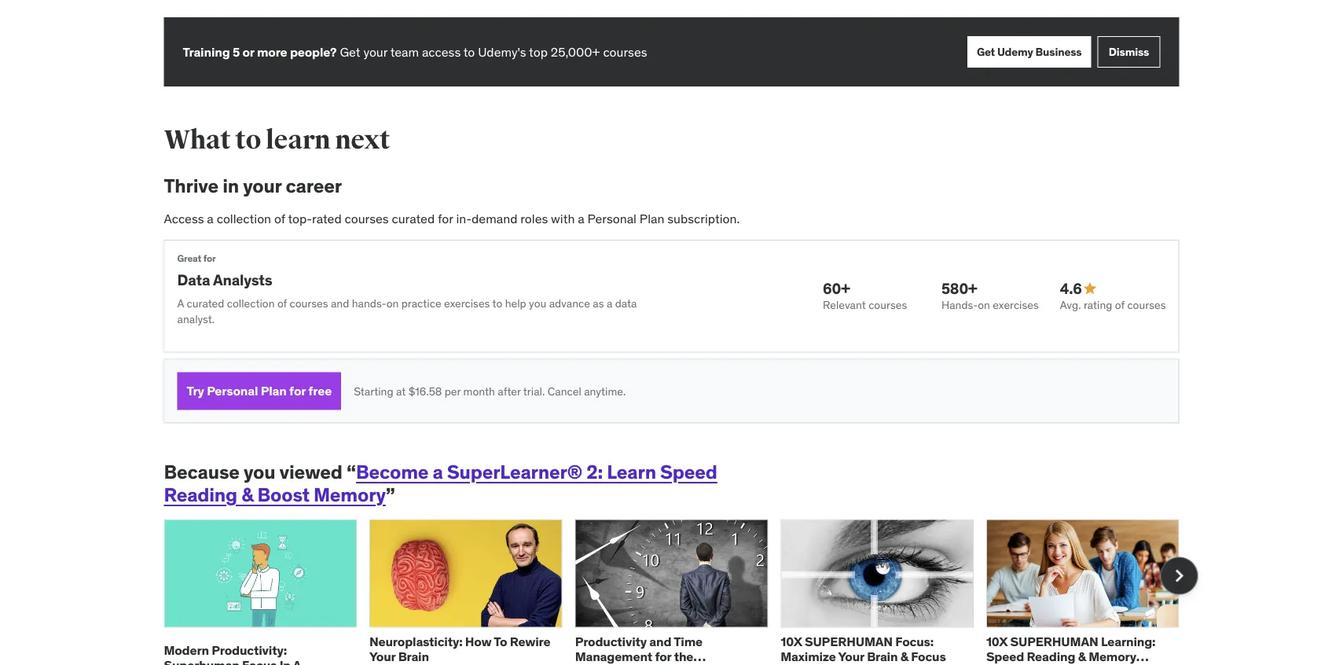 Task type: locate. For each thing, give the bounding box(es) containing it.
a right with
[[578, 210, 585, 226]]

time
[[674, 633, 703, 649]]

0 vertical spatial personal
[[588, 210, 637, 226]]

speed inside 10x superhuman learning: speed reading & memory booster
[[987, 648, 1024, 664]]

1 vertical spatial memory
[[1089, 648, 1137, 664]]

1 horizontal spatial reading
[[1027, 648, 1076, 664]]

to
[[494, 633, 507, 649]]

& inside 10x superhuman learning: speed reading & memory booster
[[1078, 648, 1086, 664]]

team
[[390, 43, 419, 60]]

to
[[464, 43, 475, 60], [235, 123, 261, 156], [493, 296, 503, 311]]

0 vertical spatial you
[[529, 296, 547, 311]]

relevant
[[823, 298, 866, 312]]

reading inside 10x superhuman learning: speed reading & memory booster
[[1027, 648, 1076, 664]]

plan left free
[[261, 383, 287, 399]]

exercises inside great for data analysts a curated collection of courses and hands-on practice exercises to help you advance as a data analyst.
[[444, 296, 490, 311]]

exercises inside 580+ hands-on exercises
[[993, 298, 1039, 312]]

0 horizontal spatial &
[[241, 483, 253, 507]]

data
[[615, 296, 637, 311]]

0 horizontal spatial your
[[370, 648, 396, 664]]

your for 10x
[[839, 648, 865, 664]]

0 horizontal spatial brain
[[398, 648, 429, 664]]

0 vertical spatial your
[[364, 43, 388, 60]]

become
[[356, 460, 429, 484]]

to up thrive in your career at the top left of the page
[[235, 123, 261, 156]]

for
[[438, 210, 453, 226], [203, 253, 216, 265], [289, 383, 306, 399], [655, 648, 672, 664]]

0 vertical spatial curated
[[392, 210, 435, 226]]

superlearner®
[[447, 460, 583, 484]]

get left udemy
[[977, 44, 995, 59]]

and left time
[[650, 633, 672, 649]]

you left viewed
[[244, 460, 275, 484]]

1 horizontal spatial plan
[[640, 210, 665, 226]]

580+ hands-on exercises
[[942, 279, 1039, 312]]

2:
[[587, 460, 603, 484]]

1 horizontal spatial your
[[364, 43, 388, 60]]

1 vertical spatial curated
[[187, 296, 224, 311]]

brain inside "neuroplasticity: how to rewire your brain"
[[398, 648, 429, 664]]

for inside productivity and time management for the overwhelmed
[[655, 648, 672, 664]]

brain left how
[[398, 648, 429, 664]]

exercises right the practice
[[444, 296, 490, 311]]

you right help in the left of the page
[[529, 296, 547, 311]]

for right 'great'
[[203, 253, 216, 265]]

a right access
[[207, 210, 214, 226]]

superhuman for reading
[[1011, 633, 1099, 649]]

personal right try
[[207, 383, 258, 399]]

courses inside 60+ relevant courses
[[869, 298, 907, 312]]

a right the as at left
[[607, 296, 613, 311]]

1 vertical spatial speed
[[987, 648, 1024, 664]]

rewire
[[510, 633, 551, 649]]

courses left hands-
[[290, 296, 328, 311]]

your left team
[[364, 43, 388, 60]]

10x
[[781, 633, 802, 649], [987, 633, 1008, 649]]

0 horizontal spatial get
[[340, 43, 360, 60]]

exercises
[[444, 296, 490, 311], [993, 298, 1039, 312]]

0 horizontal spatial superhuman
[[805, 633, 893, 649]]

0 horizontal spatial on
[[387, 296, 399, 311]]

and left hands-
[[331, 296, 349, 311]]

courses inside great for data analysts a curated collection of courses and hands-on practice exercises to help you advance as a data analyst.
[[290, 296, 328, 311]]

curated up analyst.
[[187, 296, 224, 311]]

10x inside 10x superhuman focus: maximize your brain & focus
[[781, 633, 802, 649]]

1 vertical spatial you
[[244, 460, 275, 484]]

1 horizontal spatial speed
[[987, 648, 1024, 664]]

try personal plan for free link
[[177, 372, 341, 410]]

for left the
[[655, 648, 672, 664]]

courses
[[603, 43, 647, 60], [345, 210, 389, 226], [290, 296, 328, 311], [869, 298, 907, 312], [1128, 298, 1166, 312]]

brain for how
[[398, 648, 429, 664]]

brain inside 10x superhuman focus: maximize your brain & focus
[[867, 648, 898, 664]]

modern
[[164, 642, 209, 658]]

maximize
[[781, 648, 836, 664]]

0 horizontal spatial memory
[[314, 483, 386, 507]]

$16.58
[[409, 384, 442, 398]]

1 horizontal spatial &
[[901, 648, 909, 664]]

for left free
[[289, 383, 306, 399]]

1 10x from the left
[[781, 633, 802, 649]]

you
[[529, 296, 547, 311], [244, 460, 275, 484]]

superhuman inside 10x superhuman focus: maximize your brain & focus
[[805, 633, 893, 649]]

thrive
[[164, 174, 219, 197]]

practice
[[402, 296, 441, 311]]

you inside great for data analysts a curated collection of courses and hands-on practice exercises to help you advance as a data analyst.
[[529, 296, 547, 311]]

dismiss button
[[1098, 36, 1161, 68]]

1 horizontal spatial you
[[529, 296, 547, 311]]

1 horizontal spatial your
[[839, 648, 865, 664]]

access
[[164, 210, 204, 226]]

1 vertical spatial to
[[235, 123, 261, 156]]

60+ relevant courses
[[823, 279, 907, 312]]

on inside great for data analysts a curated collection of courses and hands-on practice exercises to help you advance as a data analyst.
[[387, 296, 399, 311]]

memory
[[314, 483, 386, 507], [1089, 648, 1137, 664]]

curated left the in-
[[392, 210, 435, 226]]

1 horizontal spatial superhuman
[[1011, 633, 1099, 649]]

starting
[[354, 384, 394, 398]]

starting at $16.58 per month after trial. cancel anytime.
[[354, 384, 626, 398]]

collection down thrive in your career at the top left of the page
[[217, 210, 271, 226]]

1 brain from the left
[[398, 648, 429, 664]]

&
[[241, 483, 253, 507], [901, 648, 909, 664], [1078, 648, 1086, 664]]

1 superhuman from the left
[[805, 633, 893, 649]]

great for data analysts a curated collection of courses and hands-on practice exercises to help you advance as a data analyst.
[[177, 253, 637, 326]]

2 superhuman from the left
[[1011, 633, 1099, 649]]

rating
[[1084, 298, 1113, 312]]

0 horizontal spatial plan
[[261, 383, 287, 399]]

2 vertical spatial to
[[493, 296, 503, 311]]

10x superhuman focus: maximize your brain & focus
[[781, 633, 946, 664]]

1 vertical spatial reading
[[1027, 648, 1076, 664]]

thrive in your career
[[164, 174, 342, 197]]

a inside great for data analysts a curated collection of courses and hands-on practice exercises to help you advance as a data analyst.
[[607, 296, 613, 311]]

more
[[257, 43, 287, 60]]

0 horizontal spatial speed
[[660, 460, 718, 484]]

learning:
[[1101, 633, 1156, 649]]

1 vertical spatial personal
[[207, 383, 258, 399]]

1 horizontal spatial exercises
[[993, 298, 1039, 312]]

collection
[[217, 210, 271, 226], [227, 296, 275, 311]]

overwhelmed
[[575, 663, 657, 665]]

superhuman left focus:
[[805, 633, 893, 649]]

because you viewed "
[[164, 460, 356, 484]]

for left the in-
[[438, 210, 453, 226]]

0 horizontal spatial you
[[244, 460, 275, 484]]

courses right the 'rating'
[[1128, 298, 1166, 312]]

& inside 10x superhuman focus: maximize your brain & focus
[[901, 648, 909, 664]]

5
[[233, 43, 240, 60]]

and inside great for data analysts a curated collection of courses and hands-on practice exercises to help you advance as a data analyst.
[[331, 296, 349, 311]]

plan left the 'subscription.' on the top of the page
[[640, 210, 665, 226]]

to right access
[[464, 43, 475, 60]]

0 vertical spatial to
[[464, 43, 475, 60]]

2 your from the left
[[839, 648, 865, 664]]

a
[[207, 210, 214, 226], [578, 210, 585, 226], [607, 296, 613, 311], [433, 460, 443, 484]]

next image
[[1167, 563, 1192, 588]]

0 horizontal spatial exercises
[[444, 296, 490, 311]]

exercises left avg.
[[993, 298, 1039, 312]]

1 your from the left
[[370, 648, 396, 664]]

learn
[[607, 460, 656, 484]]

reading
[[164, 483, 237, 507], [1027, 648, 1076, 664]]

1 horizontal spatial to
[[464, 43, 475, 60]]

collection down analysts on the top left of the page
[[227, 296, 275, 311]]

2 10x from the left
[[987, 633, 1008, 649]]

after
[[498, 384, 521, 398]]

your inside 10x superhuman focus: maximize your brain & focus
[[839, 648, 865, 664]]

to left help in the left of the page
[[493, 296, 503, 311]]

0 vertical spatial speed
[[660, 460, 718, 484]]

2 horizontal spatial to
[[493, 296, 503, 311]]

analyst.
[[177, 312, 215, 326]]

plan
[[640, 210, 665, 226], [261, 383, 287, 399]]

business
[[1036, 44, 1082, 59]]

1 vertical spatial and
[[650, 633, 672, 649]]

as
[[593, 296, 604, 311]]

0 vertical spatial memory
[[314, 483, 386, 507]]

1 horizontal spatial 10x
[[987, 633, 1008, 649]]

get right people?
[[340, 43, 360, 60]]

10x inside 10x superhuman learning: speed reading & memory booster
[[987, 633, 1008, 649]]

personal right with
[[588, 210, 637, 226]]

1 horizontal spatial on
[[978, 298, 991, 312]]

0 horizontal spatial focus
[[242, 657, 277, 665]]

focus inside 10x superhuman focus: maximize your brain & focus
[[911, 648, 946, 664]]

10x for maximize
[[781, 633, 802, 649]]

your
[[364, 43, 388, 60], [243, 174, 282, 197]]

0 horizontal spatial reading
[[164, 483, 237, 507]]

0 horizontal spatial personal
[[207, 383, 258, 399]]

training 5 or more people? get your team access to udemy's top 25,000+ courses
[[183, 43, 647, 60]]

0 vertical spatial reading
[[164, 483, 237, 507]]

1 horizontal spatial memory
[[1089, 648, 1137, 664]]

anytime.
[[584, 384, 626, 398]]

60+
[[823, 279, 850, 298]]

1 vertical spatial your
[[243, 174, 282, 197]]

your inside "neuroplasticity: how to rewire your brain"
[[370, 648, 396, 664]]

superhuman
[[164, 657, 239, 665]]

productivity:
[[212, 642, 287, 658]]

a right become
[[433, 460, 443, 484]]

brain right maximize
[[867, 648, 898, 664]]

your right in
[[243, 174, 282, 197]]

1 horizontal spatial brain
[[867, 648, 898, 664]]

2 brain from the left
[[867, 648, 898, 664]]

0 horizontal spatial curated
[[187, 296, 224, 311]]

on inside 580+ hands-on exercises
[[978, 298, 991, 312]]

great
[[177, 253, 201, 265]]

0 horizontal spatial to
[[235, 123, 261, 156]]

of
[[274, 210, 285, 226], [277, 296, 287, 311], [1115, 298, 1125, 312]]

top-
[[288, 210, 312, 226]]

0 horizontal spatial and
[[331, 296, 349, 311]]

hands-
[[352, 296, 387, 311]]

2 horizontal spatial &
[[1078, 648, 1086, 664]]

curated
[[392, 210, 435, 226], [187, 296, 224, 311]]

1 horizontal spatial personal
[[588, 210, 637, 226]]

become a superlearner® 2: learn speed reading & boost memory link
[[164, 460, 718, 507]]

1 horizontal spatial and
[[650, 633, 672, 649]]

0 vertical spatial and
[[331, 296, 349, 311]]

1 horizontal spatial focus
[[911, 648, 946, 664]]

udemy's
[[478, 43, 526, 60]]

dismiss
[[1109, 44, 1150, 59]]

for inside try personal plan for free link
[[289, 383, 306, 399]]

data analysts link
[[177, 270, 272, 289]]

superhuman inside 10x superhuman learning: speed reading & memory booster
[[1011, 633, 1099, 649]]

superhuman up booster
[[1011, 633, 1099, 649]]

1 vertical spatial collection
[[227, 296, 275, 311]]

productivity and time management for the overwhelmed link
[[575, 633, 706, 665]]

modern productivity: superhuman focus in 
[[164, 642, 301, 665]]

neuroplasticity:
[[370, 633, 463, 649]]

courses right relevant
[[869, 298, 907, 312]]

0 horizontal spatial 10x
[[781, 633, 802, 649]]



Task type: vqa. For each thing, say whether or not it's contained in the screenshot.
SITEMAP on the bottom left of page
no



Task type: describe. For each thing, give the bounding box(es) containing it.
your for neuroplasticity:
[[370, 648, 396, 664]]

try
[[187, 383, 204, 399]]

avg.
[[1060, 298, 1081, 312]]

how
[[465, 633, 492, 649]]

in
[[280, 657, 291, 665]]

management
[[575, 648, 653, 664]]

get udemy business
[[977, 44, 1082, 59]]

4.6
[[1060, 279, 1082, 298]]

neuroplasticity: how to rewire your brain
[[370, 633, 551, 664]]

access
[[422, 43, 461, 60]]

in
[[223, 174, 239, 197]]

avg. rating of courses
[[1060, 298, 1166, 312]]

help
[[505, 296, 526, 311]]

small image
[[1082, 281, 1098, 296]]

0 vertical spatial collection
[[217, 210, 271, 226]]

thrive in your career element
[[164, 174, 1180, 423]]

"
[[347, 460, 356, 484]]

speed inside become a superlearner® 2: learn speed reading & boost memory
[[660, 460, 718, 484]]

productivity
[[575, 633, 647, 649]]

1 horizontal spatial curated
[[392, 210, 435, 226]]

advance
[[549, 296, 590, 311]]

and inside productivity and time management for the overwhelmed
[[650, 633, 672, 649]]

& inside become a superlearner® 2: learn speed reading & boost memory
[[241, 483, 253, 507]]

trial.
[[523, 384, 545, 398]]

1 horizontal spatial get
[[977, 44, 995, 59]]

brain for superhuman
[[867, 648, 898, 664]]

to inside great for data analysts a curated collection of courses and hands-on practice exercises to help you advance as a data analyst.
[[493, 296, 503, 311]]

neuroplasticity: how to rewire your brain link
[[370, 633, 551, 664]]

the
[[674, 648, 694, 664]]

1 vertical spatial plan
[[261, 383, 287, 399]]

580+
[[942, 279, 978, 298]]

people?
[[290, 43, 337, 60]]

because
[[164, 460, 240, 484]]

for inside great for data analysts a curated collection of courses and hands-on practice exercises to help you advance as a data analyst.
[[203, 253, 216, 265]]

subscription.
[[668, 210, 740, 226]]

become a superlearner® 2: learn speed reading & boost memory
[[164, 460, 718, 507]]

next
[[335, 123, 390, 156]]

memory inside become a superlearner® 2: learn speed reading & boost memory
[[314, 483, 386, 507]]

in-
[[456, 210, 472, 226]]

or
[[242, 43, 254, 60]]

superhuman for your
[[805, 633, 893, 649]]

try personal plan for free
[[187, 383, 332, 399]]

carousel element
[[164, 519, 1199, 665]]

top
[[529, 43, 548, 60]]

rated
[[312, 210, 342, 226]]

month
[[463, 384, 495, 398]]

courses right the 25,000+
[[603, 43, 647, 60]]

10x for speed
[[987, 633, 1008, 649]]

collection inside great for data analysts a curated collection of courses and hands-on practice exercises to help you advance as a data analyst.
[[227, 296, 275, 311]]

udemy
[[998, 44, 1034, 59]]

"
[[386, 483, 395, 507]]

career
[[286, 174, 342, 197]]

demand
[[472, 210, 518, 226]]

training
[[183, 43, 230, 60]]

a
[[177, 296, 184, 311]]

roles
[[521, 210, 548, 226]]

10x superhuman learning: speed reading & memory booster
[[987, 633, 1156, 665]]

of inside great for data analysts a curated collection of courses and hands-on practice exercises to help you advance as a data analyst.
[[277, 296, 287, 311]]

free
[[308, 383, 332, 399]]

memory inside 10x superhuman learning: speed reading & memory booster
[[1089, 648, 1137, 664]]

get udemy business link
[[968, 36, 1092, 68]]

10x superhuman learning: speed reading & memory booster link
[[987, 633, 1156, 665]]

viewed
[[279, 460, 343, 484]]

boost
[[258, 483, 310, 507]]

0 horizontal spatial your
[[243, 174, 282, 197]]

modern productivity: superhuman focus in link
[[164, 642, 314, 665]]

what to learn next
[[164, 123, 390, 156]]

what
[[164, 123, 231, 156]]

a inside become a superlearner® 2: learn speed reading & boost memory
[[433, 460, 443, 484]]

0 vertical spatial plan
[[640, 210, 665, 226]]

focus inside modern productivity: superhuman focus in
[[242, 657, 277, 665]]

cancel
[[548, 384, 582, 398]]

learn
[[266, 123, 330, 156]]

with
[[551, 210, 575, 226]]

hands-
[[942, 298, 978, 312]]

access a collection of top-rated courses curated for in-demand roles with a personal plan subscription.
[[164, 210, 740, 226]]

reading inside become a superlearner® 2: learn speed reading & boost memory
[[164, 483, 237, 507]]

25,000+
[[551, 43, 600, 60]]

at
[[396, 384, 406, 398]]

10x superhuman focus: maximize your brain & focus link
[[781, 633, 946, 664]]

focus:
[[896, 633, 934, 649]]

productivity and time management for the overwhelmed
[[575, 633, 703, 665]]

courses right rated
[[345, 210, 389, 226]]

per
[[445, 384, 461, 398]]

booster
[[987, 663, 1033, 665]]

curated inside great for data analysts a curated collection of courses and hands-on practice exercises to help you advance as a data analyst.
[[187, 296, 224, 311]]

data
[[177, 270, 210, 289]]

analysts
[[213, 270, 272, 289]]



